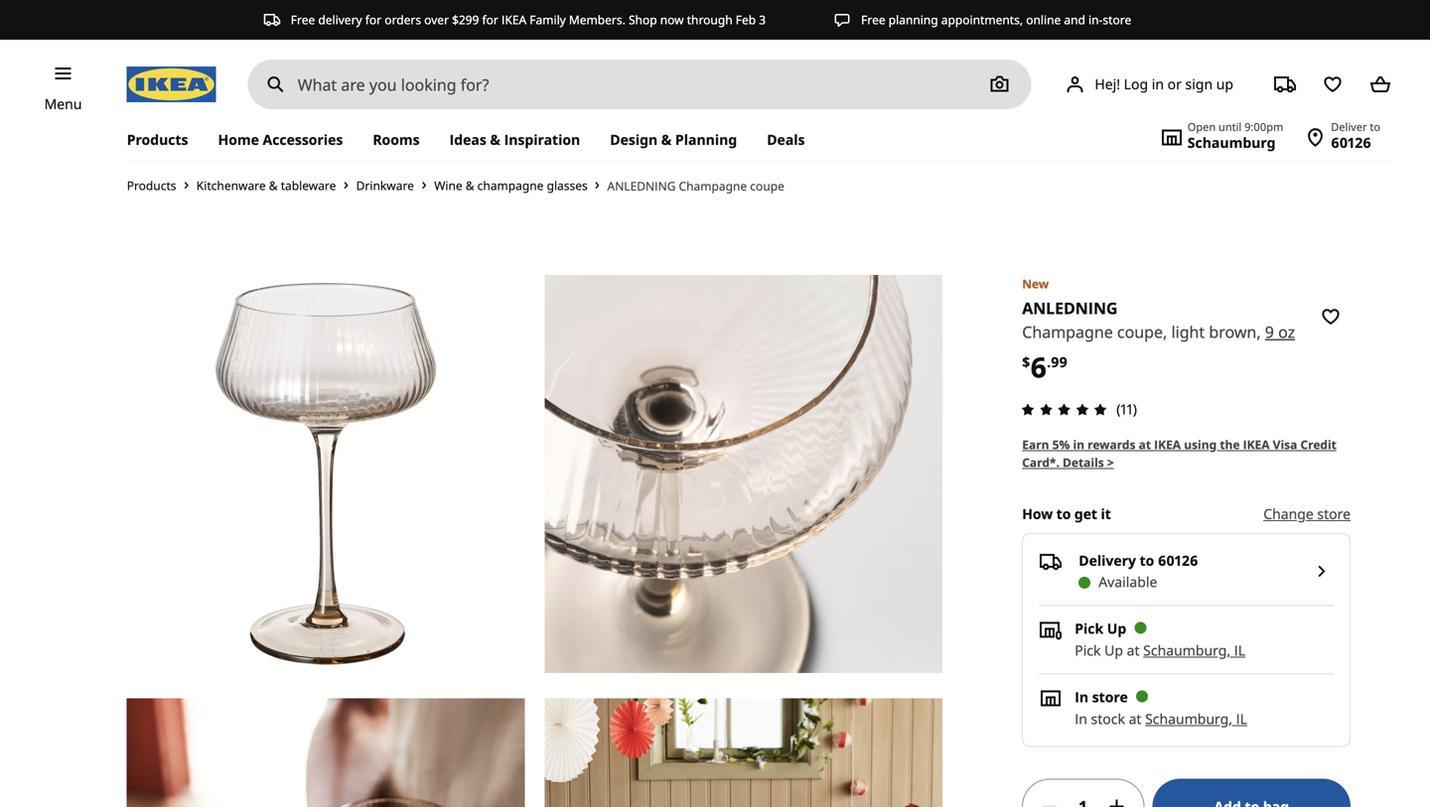Task type: describe. For each thing, give the bounding box(es) containing it.
how
[[1023, 505, 1053, 523]]

kitchenware
[[197, 178, 266, 194]]

the
[[1221, 437, 1241, 453]]

now
[[661, 11, 684, 28]]

pick up
[[1075, 620, 1127, 639]]

deliver
[[1332, 119, 1368, 134]]

champagne for coupe,
[[1023, 322, 1114, 343]]

anledning for anledning champagne coupe
[[608, 178, 676, 194]]

and
[[1065, 11, 1086, 28]]

99
[[1051, 353, 1068, 372]]

glasses
[[547, 178, 588, 194]]

or
[[1168, 75, 1182, 94]]

light
[[1172, 322, 1206, 343]]

pick for pick up
[[1075, 620, 1104, 639]]

accessories
[[263, 130, 343, 149]]

wine & champagne glasses
[[434, 178, 588, 194]]

coupe,
[[1118, 322, 1168, 343]]

review: 4.9 out of 5 stars. total reviews: 11 image
[[1017, 398, 1113, 422]]

in for rewards
[[1074, 437, 1085, 453]]

store for in store
[[1093, 688, 1129, 707]]

ikea inside free delivery for orders over $299 for ikea family members. shop now through feb 3 link
[[502, 11, 527, 28]]

ideas & inspiration
[[450, 130, 581, 149]]

card*.
[[1023, 454, 1060, 471]]

details
[[1063, 454, 1105, 471]]

to for how
[[1057, 505, 1072, 523]]

until
[[1219, 119, 1242, 134]]

rooms link
[[358, 119, 435, 161]]

5%
[[1053, 437, 1071, 453]]

hej! log in or sign up
[[1095, 75, 1234, 94]]

store for change store
[[1318, 505, 1351, 523]]

free delivery for orders over $299 for ikea family members. shop now through feb 3 link
[[263, 11, 766, 29]]

it
[[1102, 505, 1112, 523]]

design & planning link
[[595, 119, 752, 161]]

design
[[610, 130, 658, 149]]

feb
[[736, 11, 756, 28]]

in stock at schaumburg, il
[[1075, 710, 1248, 729]]

design & planning
[[610, 130, 738, 149]]

new
[[1023, 276, 1049, 292]]

change
[[1264, 505, 1314, 523]]

oz
[[1279, 322, 1296, 343]]

earn 5% in rewards at ikea using the ikea visa credit card*. details > button
[[1023, 436, 1351, 472]]

ikea logotype, go to start page image
[[127, 67, 216, 102]]

il for pick up at schaumburg, il
[[1235, 642, 1246, 661]]

$299
[[452, 11, 479, 28]]

schaumburg, il button for in stock at
[[1146, 710, 1248, 729]]

home
[[218, 130, 259, 149]]

anledning for anledning champagne coupe, light brown, 9 oz
[[1023, 298, 1118, 319]]

menu
[[44, 94, 82, 113]]

tableware
[[281, 178, 336, 194]]

earn 5% in rewards at ikea using the ikea visa credit card*. details >
[[1023, 437, 1337, 471]]

60126 for delivery to 60126
[[1159, 551, 1199, 570]]

stock
[[1092, 710, 1126, 729]]

9 oz button
[[1266, 320, 1296, 345]]

2 for from the left
[[482, 11, 499, 28]]

wine
[[434, 178, 463, 194]]

in store
[[1075, 688, 1129, 707]]

deals
[[767, 130, 805, 149]]

& for design
[[662, 130, 672, 149]]

il for in stock at schaumburg, il
[[1237, 710, 1248, 729]]

menu button
[[44, 93, 82, 115]]

2 products from the top
[[127, 178, 176, 194]]

drinkware link
[[356, 178, 414, 194]]

Quantity input value text field
[[1070, 780, 1098, 808]]

.
[[1047, 353, 1051, 372]]

champagne for coupe
[[679, 178, 747, 194]]

anledning champagne coupe, light brown, 9 oz
[[1023, 298, 1296, 343]]

schaumburg, for in stock at
[[1146, 710, 1233, 729]]

6
[[1031, 348, 1047, 386]]

available
[[1099, 573, 1158, 592]]

anledning champagne coupe
[[608, 178, 785, 194]]

champagne
[[478, 178, 544, 194]]

log
[[1125, 75, 1149, 94]]

deliver to 60126
[[1332, 119, 1381, 152]]

rooms
[[373, 130, 420, 149]]

appointments,
[[942, 11, 1024, 28]]

coupe
[[751, 178, 785, 194]]

planning
[[889, 11, 939, 28]]

free for free delivery for orders over $299 for ikea family members. shop now through feb 3
[[291, 11, 315, 28]]

schaumburg, for pick up at
[[1144, 642, 1231, 661]]



Task type: vqa. For each thing, say whether or not it's contained in the screenshot.
the bottom 60126
yes



Task type: locate. For each thing, give the bounding box(es) containing it.
pick up at schaumburg, il group
[[1075, 642, 1246, 661]]

1 vertical spatial 60126
[[1159, 551, 1199, 570]]

1 vertical spatial schaumburg, il button
[[1146, 710, 1248, 729]]

1 vertical spatial to
[[1057, 505, 1072, 523]]

schaumburg
[[1188, 133, 1276, 152]]

il
[[1235, 642, 1246, 661], [1237, 710, 1248, 729]]

delivery to 60126
[[1079, 551, 1199, 570]]

ikea left family
[[502, 11, 527, 28]]

to up available
[[1140, 551, 1155, 570]]

anledning inside anledning champagne coupe, light brown, 9 oz
[[1023, 298, 1118, 319]]

1 products from the top
[[127, 130, 188, 149]]

& for ideas
[[490, 130, 501, 149]]

1 horizontal spatial ikea
[[1155, 437, 1182, 453]]

& for kitchenware
[[269, 178, 278, 194]]

pick down available
[[1075, 620, 1104, 639]]

products left kitchenware at the left top
[[127, 178, 176, 194]]

1 free from the left
[[291, 11, 315, 28]]

at up in store
[[1128, 642, 1140, 661]]

0 vertical spatial products
[[127, 130, 188, 149]]

ikea left using
[[1155, 437, 1182, 453]]

store inside button
[[1318, 505, 1351, 523]]

0 vertical spatial anledning
[[608, 178, 676, 194]]

free planning appointments, online and in-store link
[[834, 11, 1132, 29]]

& right wine
[[466, 178, 475, 194]]

in right 5% at the right bottom of page
[[1074, 437, 1085, 453]]

0 vertical spatial store
[[1103, 11, 1132, 28]]

1 horizontal spatial 60126
[[1332, 133, 1372, 152]]

anledning champagne coupe, light brown, 9 oz image
[[127, 275, 525, 674], [545, 275, 943, 674], [127, 699, 525, 808], [545, 699, 943, 808]]

1 vertical spatial pick
[[1075, 642, 1102, 661]]

& right ideas
[[490, 130, 501, 149]]

1 vertical spatial products
[[127, 178, 176, 194]]

at right rewards
[[1139, 437, 1152, 453]]

store right change
[[1318, 505, 1351, 523]]

champagne up 99
[[1023, 322, 1114, 343]]

2 vertical spatial at
[[1129, 710, 1142, 729]]

products link down ikea logotype, go to start page
[[127, 119, 203, 161]]

to
[[1371, 119, 1381, 134], [1057, 505, 1072, 523], [1140, 551, 1155, 570]]

in down pick up
[[1075, 688, 1089, 707]]

0 horizontal spatial to
[[1057, 505, 1072, 523]]

$
[[1023, 353, 1031, 372]]

products link for kitchenware & tableware link at the left of page
[[127, 178, 176, 194]]

in-
[[1089, 11, 1103, 28]]

store right and
[[1103, 11, 1132, 28]]

champagne down planning in the top of the page
[[679, 178, 747, 194]]

0 vertical spatial products link
[[127, 119, 203, 161]]

products link left kitchenware at the left top
[[127, 178, 176, 194]]

for
[[365, 11, 382, 28], [482, 11, 499, 28]]

store inside "link"
[[1103, 11, 1132, 28]]

champagne
[[679, 178, 747, 194], [1023, 322, 1114, 343]]

home accessories
[[218, 130, 343, 149]]

at inside earn 5% in rewards at ikea using the ikea visa credit card*. details >
[[1139, 437, 1152, 453]]

deals link
[[752, 119, 820, 161]]

to inside deliver to 60126
[[1371, 119, 1381, 134]]

1 vertical spatial in
[[1075, 710, 1088, 729]]

1 vertical spatial at
[[1128, 642, 1140, 661]]

earn
[[1023, 437, 1050, 453]]

(11) button
[[1017, 398, 1138, 422]]

60126 right 9:00pm
[[1332, 133, 1372, 152]]

in for in stock at schaumburg, il
[[1075, 710, 1088, 729]]

inspiration
[[504, 130, 581, 149]]

to for delivery
[[1140, 551, 1155, 570]]

ideas & inspiration link
[[435, 119, 595, 161]]

ideas
[[450, 130, 487, 149]]

at for in store
[[1129, 710, 1142, 729]]

anledning down new on the top of the page
[[1023, 298, 1118, 319]]

0 vertical spatial in
[[1152, 75, 1165, 94]]

schaumburg, il button for pick up at
[[1144, 642, 1246, 661]]

kitchenware & tableware link
[[197, 178, 336, 194]]

None search field
[[248, 60, 1032, 109]]

to for deliver
[[1371, 119, 1381, 134]]

through
[[687, 11, 733, 28]]

1 pick from the top
[[1075, 620, 1104, 639]]

1 horizontal spatial champagne
[[1023, 322, 1114, 343]]

planning
[[676, 130, 738, 149]]

pick down pick up
[[1075, 642, 1102, 661]]

60126 for deliver to 60126
[[1332, 133, 1372, 152]]

0 horizontal spatial free
[[291, 11, 315, 28]]

in for in store
[[1075, 688, 1089, 707]]

at right stock
[[1129, 710, 1142, 729]]

in for or
[[1152, 75, 1165, 94]]

open
[[1188, 119, 1216, 134]]

0 vertical spatial at
[[1139, 437, 1152, 453]]

2 vertical spatial to
[[1140, 551, 1155, 570]]

(11)
[[1117, 400, 1138, 419]]

1 vertical spatial products link
[[127, 178, 176, 194]]

2 pick from the top
[[1075, 642, 1102, 661]]

kitchenware & tableware
[[197, 178, 336, 194]]

using
[[1185, 437, 1218, 453]]

shop
[[629, 11, 657, 28]]

&
[[490, 130, 501, 149], [662, 130, 672, 149], [269, 178, 278, 194], [466, 178, 475, 194]]

0 horizontal spatial 60126
[[1159, 551, 1199, 570]]

for right $299
[[482, 11, 499, 28]]

ikea right the
[[1244, 437, 1271, 453]]

up for pick up at schaumburg, il
[[1105, 642, 1124, 661]]

& right design
[[662, 130, 672, 149]]

& for wine
[[466, 178, 475, 194]]

1 vertical spatial anledning
[[1023, 298, 1118, 319]]

1 horizontal spatial anledning
[[1023, 298, 1118, 319]]

hej! log in or sign up link
[[1040, 65, 1258, 104]]

2 vertical spatial store
[[1093, 688, 1129, 707]]

60126 inside deliver to 60126
[[1332, 133, 1372, 152]]

1 in from the top
[[1075, 688, 1089, 707]]

change store
[[1264, 505, 1351, 523]]

$ 6 . 99
[[1023, 348, 1068, 386]]

0 horizontal spatial ikea
[[502, 11, 527, 28]]

at
[[1139, 437, 1152, 453], [1128, 642, 1140, 661], [1129, 710, 1142, 729]]

60126
[[1332, 133, 1372, 152], [1159, 551, 1199, 570]]

up for pick up
[[1108, 620, 1127, 639]]

schaumburg, il button down pick up at schaumburg, il at the right bottom of page
[[1146, 710, 1248, 729]]

0 vertical spatial 60126
[[1332, 133, 1372, 152]]

in inside hej! log in or sign up link
[[1152, 75, 1165, 94]]

pick up at schaumburg, il
[[1075, 642, 1246, 661]]

store
[[1103, 11, 1132, 28], [1318, 505, 1351, 523], [1093, 688, 1129, 707]]

up down available
[[1108, 620, 1127, 639]]

2 horizontal spatial to
[[1371, 119, 1381, 134]]

3
[[759, 11, 766, 28]]

0 vertical spatial champagne
[[679, 178, 747, 194]]

how to get it
[[1023, 505, 1112, 523]]

open until 9:00pm schaumburg
[[1188, 119, 1284, 152]]

rewards
[[1088, 437, 1136, 453]]

free planning appointments, online and in-store
[[862, 11, 1132, 28]]

up
[[1217, 75, 1234, 94]]

in
[[1152, 75, 1165, 94], [1074, 437, 1085, 453]]

0 vertical spatial in
[[1075, 688, 1089, 707]]

free for free planning appointments, online and in-store
[[862, 11, 886, 28]]

0 horizontal spatial champagne
[[679, 178, 747, 194]]

sign
[[1186, 75, 1213, 94]]

& left tableware
[[269, 178, 278, 194]]

9:00pm
[[1245, 119, 1284, 134]]

1 horizontal spatial free
[[862, 11, 886, 28]]

in
[[1075, 688, 1089, 707], [1075, 710, 1088, 729]]

1 horizontal spatial to
[[1140, 551, 1155, 570]]

9
[[1266, 322, 1275, 343]]

family
[[530, 11, 566, 28]]

up down pick up
[[1105, 642, 1124, 661]]

orders
[[385, 11, 421, 28]]

credit
[[1301, 437, 1337, 453]]

1 for from the left
[[365, 11, 382, 28]]

1 products link from the top
[[127, 119, 203, 161]]

in left "or"
[[1152, 75, 1165, 94]]

free left delivery
[[291, 11, 315, 28]]

0 vertical spatial pick
[[1075, 620, 1104, 639]]

1 vertical spatial store
[[1318, 505, 1351, 523]]

champagne inside anledning champagne coupe, light brown, 9 oz
[[1023, 322, 1114, 343]]

change store button
[[1264, 504, 1351, 525]]

in inside earn 5% in rewards at ikea using the ikea visa credit card*. details >
[[1074, 437, 1085, 453]]

products link for home accessories 'link'
[[127, 119, 203, 161]]

1 vertical spatial up
[[1105, 642, 1124, 661]]

0 horizontal spatial anledning
[[608, 178, 676, 194]]

wine & champagne glasses link
[[434, 178, 591, 194]]

& inside "link"
[[490, 130, 501, 149]]

schaumburg, down pick up at schaumburg, il at the right bottom of page
[[1146, 710, 1233, 729]]

2 free from the left
[[862, 11, 886, 28]]

Search by product text field
[[248, 60, 1032, 109]]

to left get on the right of page
[[1057, 505, 1072, 523]]

1 vertical spatial champagne
[[1023, 322, 1114, 343]]

ikea
[[502, 11, 527, 28], [1155, 437, 1182, 453], [1244, 437, 1271, 453]]

>
[[1108, 454, 1115, 471]]

60126 right delivery
[[1159, 551, 1199, 570]]

members.
[[569, 11, 626, 28]]

anledning
[[608, 178, 676, 194], [1023, 298, 1118, 319]]

get
[[1075, 505, 1098, 523]]

0 vertical spatial to
[[1371, 119, 1381, 134]]

visa
[[1274, 437, 1298, 453]]

right image
[[1311, 560, 1335, 584]]

in stock at schaumburg, il group
[[1075, 710, 1248, 729]]

schaumburg, il button up in stock at schaumburg, il "group"
[[1144, 642, 1246, 661]]

home accessories link
[[203, 119, 358, 161]]

0 vertical spatial schaumburg, il button
[[1144, 642, 1246, 661]]

free inside "link"
[[862, 11, 886, 28]]

delivery
[[1079, 551, 1137, 570]]

2 products link from the top
[[127, 178, 176, 194]]

products
[[127, 130, 188, 149], [127, 178, 176, 194]]

schaumburg, il button
[[1144, 642, 1246, 661], [1146, 710, 1248, 729]]

0 horizontal spatial in
[[1074, 437, 1085, 453]]

in left stock
[[1075, 710, 1088, 729]]

drinkware
[[356, 178, 414, 194]]

up
[[1108, 620, 1127, 639], [1105, 642, 1124, 661]]

to right deliver
[[1371, 119, 1381, 134]]

0 vertical spatial schaumburg,
[[1144, 642, 1231, 661]]

0 vertical spatial il
[[1235, 642, 1246, 661]]

products down ikea logotype, go to start page
[[127, 130, 188, 149]]

1 vertical spatial schaumburg,
[[1146, 710, 1233, 729]]

over
[[425, 11, 449, 28]]

1 vertical spatial il
[[1237, 710, 1248, 729]]

1 horizontal spatial for
[[482, 11, 499, 28]]

0 vertical spatial up
[[1108, 620, 1127, 639]]

2 in from the top
[[1075, 710, 1088, 729]]

brown,
[[1210, 322, 1262, 343]]

anledning down design
[[608, 178, 676, 194]]

free delivery for orders over $299 for ikea family members. shop now through feb 3
[[291, 11, 766, 28]]

for left orders
[[365, 11, 382, 28]]

delivery
[[318, 11, 362, 28]]

0 horizontal spatial for
[[365, 11, 382, 28]]

1 horizontal spatial in
[[1152, 75, 1165, 94]]

1 vertical spatial in
[[1074, 437, 1085, 453]]

free
[[291, 11, 315, 28], [862, 11, 886, 28]]

store up stock
[[1093, 688, 1129, 707]]

pick for pick up at schaumburg, il
[[1075, 642, 1102, 661]]

at for pick up
[[1128, 642, 1140, 661]]

schaumburg,
[[1144, 642, 1231, 661], [1146, 710, 1233, 729]]

schaumburg, up in stock at schaumburg, il "group"
[[1144, 642, 1231, 661]]

free left planning
[[862, 11, 886, 28]]

2 horizontal spatial ikea
[[1244, 437, 1271, 453]]



